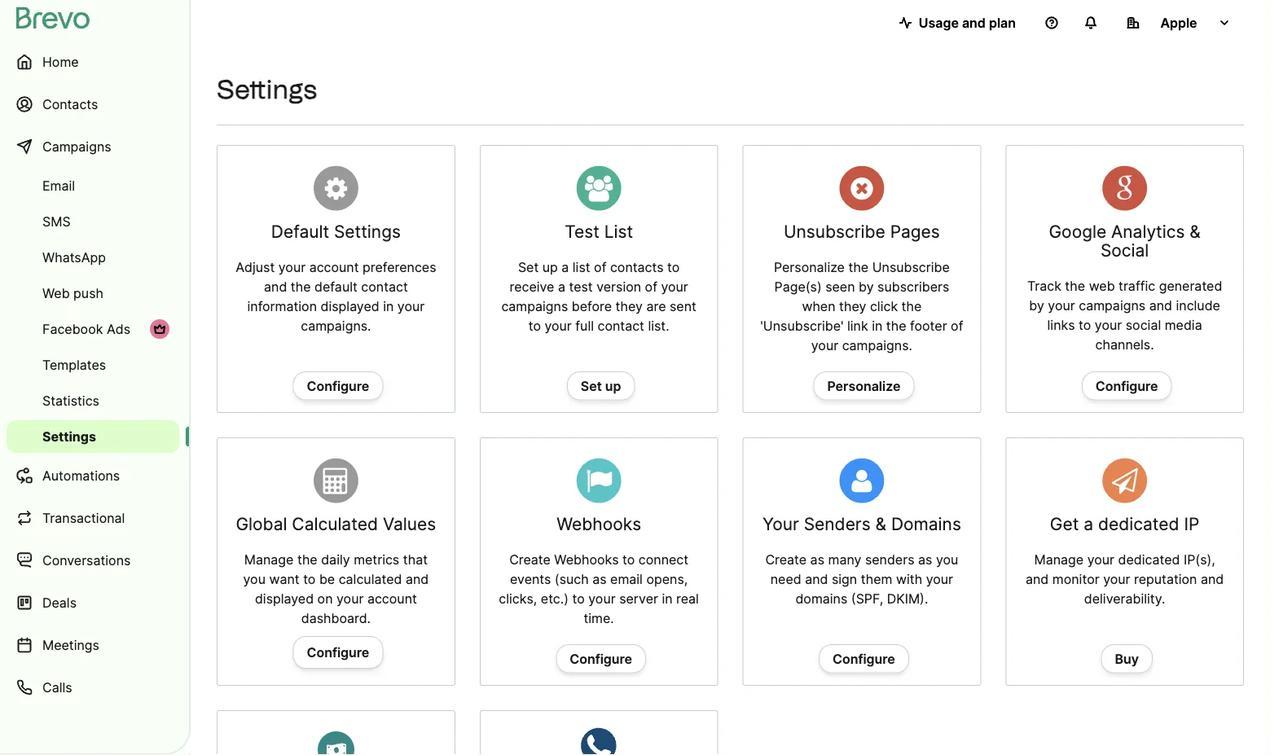 Task type: vqa. For each thing, say whether or not it's contained in the screenshot.


Task type: locate. For each thing, give the bounding box(es) containing it.
list.
[[648, 318, 669, 334]]

your up "time."
[[588, 591, 616, 607]]

0 horizontal spatial set
[[518, 259, 539, 275]]

ip(s),
[[1184, 552, 1215, 568]]

you for global calculated values
[[243, 571, 266, 587]]

dedicated inside manage your dedicated ip(s), and monitor your reputation and deliverability.
[[1118, 552, 1180, 568]]

buy link
[[1101, 645, 1153, 674]]

1 horizontal spatial they
[[839, 298, 866, 314]]

1 horizontal spatial as
[[810, 552, 825, 568]]

2 horizontal spatial in
[[872, 318, 883, 334]]

0 horizontal spatial campaigns
[[501, 298, 568, 314]]

displayed down default
[[321, 298, 379, 314]]

0 vertical spatial up
[[542, 259, 558, 275]]

1 vertical spatial unsubscribe
[[872, 259, 950, 275]]

0 vertical spatial settings
[[217, 74, 317, 105]]

1 horizontal spatial contact
[[598, 318, 644, 334]]

by inside the track the web traffic generated by your campaigns and include links to your social media channels.
[[1029, 298, 1044, 313]]

1 vertical spatial webhooks
[[554, 552, 619, 568]]

1 horizontal spatial in
[[662, 591, 673, 607]]

your up links on the right
[[1048, 298, 1075, 313]]

unsubscribe up seen
[[784, 221, 885, 242]]

manage inside manage your dedicated ip(s), and monitor your reputation and deliverability.
[[1034, 552, 1084, 568]]

your
[[278, 259, 306, 275], [661, 279, 688, 295], [1048, 298, 1075, 313], [397, 298, 425, 314], [1095, 317, 1122, 333], [545, 318, 572, 334], [811, 337, 839, 353], [1087, 552, 1115, 568], [926, 571, 953, 587], [1103, 571, 1131, 587], [337, 591, 364, 607], [588, 591, 616, 607]]

channels.
[[1096, 337, 1154, 353]]

and inside the track the web traffic generated by your campaigns and include links to your social media channels.
[[1149, 298, 1172, 313]]

set up link
[[567, 372, 635, 401]]

0 horizontal spatial settings
[[42, 429, 96, 444]]

displayed down want
[[255, 591, 314, 607]]

account up default
[[309, 259, 359, 275]]

they down version
[[616, 298, 643, 314]]

are
[[646, 298, 666, 314]]

get a dedicated ip
[[1050, 514, 1200, 535]]

and down ip(s),
[[1201, 571, 1224, 587]]

2 manage from the left
[[1034, 552, 1084, 568]]

to right contacts
[[667, 259, 680, 275]]

1 vertical spatial contact
[[598, 318, 644, 334]]

information
[[247, 298, 317, 314]]

in down preferences
[[383, 298, 394, 314]]

manage inside manage the daily metrics that you want to be calculated and displayed on your account dashboard.
[[244, 552, 294, 568]]

create
[[509, 552, 551, 568], [765, 552, 807, 568]]

0 horizontal spatial as
[[592, 571, 607, 587]]

campaigns down receive
[[501, 298, 568, 314]]

0 horizontal spatial create
[[509, 552, 551, 568]]

unsubscribe up subscribers
[[872, 259, 950, 275]]

campaigns
[[42, 139, 111, 154]]

0 vertical spatial by
[[859, 279, 874, 295]]

campaigns. down link
[[842, 337, 913, 353]]

webhooks inside create webhooks to connect events (such as email opens, clicks, etc.) to your server in real time.
[[554, 552, 619, 568]]

and
[[962, 15, 986, 31], [264, 279, 287, 295], [1149, 298, 1172, 313], [406, 571, 429, 587], [805, 571, 828, 587], [1026, 571, 1049, 587], [1201, 571, 1224, 587]]

to down receive
[[529, 318, 541, 334]]

by down the track
[[1029, 298, 1044, 313]]

connect
[[639, 552, 689, 568]]

account down calculated
[[367, 591, 417, 607]]

1 horizontal spatial settings
[[217, 74, 317, 105]]

the inside adjust your account preferences and the default contact information displayed in your campaigns.
[[291, 279, 311, 295]]

contacts
[[42, 96, 98, 112]]

page(s)
[[774, 279, 822, 295]]

home link
[[7, 42, 179, 81]]

0 vertical spatial displayed
[[321, 298, 379, 314]]

and inside 'create as many senders as you need and sign them with your domains (spf, dkim).'
[[805, 571, 828, 587]]

links
[[1047, 317, 1075, 333]]

0 vertical spatial you
[[936, 552, 958, 568]]

0 vertical spatial a
[[562, 259, 569, 275]]

contact down before
[[598, 318, 644, 334]]

your up dashboard.
[[337, 591, 364, 607]]

as up with
[[918, 552, 932, 568]]

to inside the track the web traffic generated by your campaigns and include links to your social media channels.
[[1079, 317, 1091, 333]]

a right 'get' at right
[[1084, 514, 1093, 535]]

manage the daily metrics that you want to be calculated and displayed on your account dashboard.
[[243, 552, 429, 626]]

to up email on the bottom of page
[[623, 552, 635, 568]]

and inside button
[[962, 15, 986, 31]]

0 vertical spatial unsubscribe
[[784, 221, 885, 242]]

0 vertical spatial dedicated
[[1098, 514, 1179, 535]]

the left daily
[[297, 552, 318, 568]]

0 vertical spatial &
[[1190, 221, 1201, 242]]

0 vertical spatial contact
[[361, 279, 408, 295]]

a
[[562, 259, 569, 275], [558, 279, 565, 295], [1084, 514, 1093, 535]]

1 horizontal spatial account
[[367, 591, 417, 607]]

0 horizontal spatial campaigns.
[[301, 318, 371, 334]]

& right the analytics
[[1190, 221, 1201, 242]]

displayed inside manage the daily metrics that you want to be calculated and displayed on your account dashboard.
[[255, 591, 314, 607]]

dashboard.
[[301, 610, 371, 626]]

1 horizontal spatial manage
[[1034, 552, 1084, 568]]

1 vertical spatial campaigns.
[[842, 337, 913, 353]]

1 vertical spatial you
[[243, 571, 266, 587]]

you inside manage the daily metrics that you want to be calculated and displayed on your account dashboard.
[[243, 571, 266, 587]]

1 vertical spatial personalize
[[827, 378, 901, 394]]

your down "'unsubscribe'"
[[811, 337, 839, 353]]

and left plan
[[962, 15, 986, 31]]

and down that
[[406, 571, 429, 587]]

the inside manage the daily metrics that you want to be calculated and displayed on your account dashboard.
[[297, 552, 318, 568]]

0 vertical spatial set
[[518, 259, 539, 275]]

0 vertical spatial account
[[309, 259, 359, 275]]

pages
[[890, 221, 940, 242]]

& inside google analytics & social
[[1190, 221, 1201, 242]]

statistics
[[42, 393, 99, 409]]

many
[[828, 552, 862, 568]]

reputation
[[1134, 571, 1197, 587]]

1 horizontal spatial &
[[1190, 221, 1201, 242]]

set inside set up a list of contacts to receive a test version of your campaigns before they are sent to your full contact list.
[[518, 259, 539, 275]]

media
[[1165, 317, 1202, 333]]

& for analytics
[[1190, 221, 1201, 242]]

1 horizontal spatial create
[[765, 552, 807, 568]]

0 vertical spatial webhooks
[[557, 514, 641, 535]]

deals
[[42, 595, 77, 611]]

monitor
[[1053, 571, 1100, 587]]

they
[[616, 298, 643, 314], [839, 298, 866, 314]]

create inside create webhooks to connect events (such as email opens, clicks, etc.) to your server in real time.
[[509, 552, 551, 568]]

1 vertical spatial displayed
[[255, 591, 314, 607]]

2 horizontal spatial settings
[[334, 221, 401, 242]]

displayed
[[321, 298, 379, 314], [255, 591, 314, 607]]

plan
[[989, 15, 1016, 31]]

& up the senders
[[876, 514, 886, 535]]

configure link for default
[[293, 372, 383, 401]]

your up monitor on the right bottom of the page
[[1087, 552, 1115, 568]]

(such
[[555, 571, 589, 587]]

to down (such
[[572, 591, 585, 607]]

set for set up a list of contacts to receive a test version of your campaigns before they are sent to your full contact list.
[[518, 259, 539, 275]]

and up information
[[264, 279, 287, 295]]

create for webhooks
[[509, 552, 551, 568]]

0 horizontal spatial account
[[309, 259, 359, 275]]

create inside 'create as many senders as you need and sign them with your domains (spf, dkim).'
[[765, 552, 807, 568]]

personalize inside personalize the unsubscribe page(s) seen by subscribers when they click the 'unsubscribe' link in the footer of your campaigns.
[[774, 259, 845, 275]]

1 horizontal spatial set
[[581, 378, 602, 394]]

1 vertical spatial of
[[645, 279, 657, 295]]

domains
[[796, 591, 848, 607]]

want
[[269, 571, 300, 587]]

to inside manage the daily metrics that you want to be calculated and displayed on your account dashboard.
[[303, 571, 316, 587]]

automations link
[[7, 456, 179, 495]]

the left the web
[[1065, 278, 1085, 294]]

of up are
[[645, 279, 657, 295]]

configure
[[307, 378, 369, 394], [1096, 378, 1158, 394], [307, 645, 369, 661], [570, 651, 632, 667], [833, 651, 895, 667]]

your inside 'create as many senders as you need and sign them with your domains (spf, dkim).'
[[926, 571, 953, 587]]

and up 'domains'
[[805, 571, 828, 587]]

manage up want
[[244, 552, 294, 568]]

1 horizontal spatial you
[[936, 552, 958, 568]]

and inside manage the daily metrics that you want to be calculated and displayed on your account dashboard.
[[406, 571, 429, 587]]

0 horizontal spatial displayed
[[255, 591, 314, 607]]

by right seen
[[859, 279, 874, 295]]

0 vertical spatial campaigns.
[[301, 318, 371, 334]]

and left monitor on the right bottom of the page
[[1026, 571, 1049, 587]]

0 horizontal spatial manage
[[244, 552, 294, 568]]

of inside personalize the unsubscribe page(s) seen by subscribers when they click the 'unsubscribe' link in the footer of your campaigns.
[[951, 318, 963, 334]]

default settings
[[271, 221, 401, 242]]

you
[[936, 552, 958, 568], [243, 571, 266, 587]]

1 vertical spatial dedicated
[[1118, 552, 1180, 568]]

to right links on the right
[[1079, 317, 1091, 333]]

your inside personalize the unsubscribe page(s) seen by subscribers when they click the 'unsubscribe' link in the footer of your campaigns.
[[811, 337, 839, 353]]

as inside create webhooks to connect events (such as email opens, clicks, etc.) to your server in real time.
[[592, 571, 607, 587]]

in
[[383, 298, 394, 314], [872, 318, 883, 334], [662, 591, 673, 607]]

create up events
[[509, 552, 551, 568]]

dedicated left ip
[[1098, 514, 1179, 535]]

by inside personalize the unsubscribe page(s) seen by subscribers when they click the 'unsubscribe' link in the footer of your campaigns.
[[859, 279, 874, 295]]

2 create from the left
[[765, 552, 807, 568]]

create up need
[[765, 552, 807, 568]]

your right with
[[926, 571, 953, 587]]

buy
[[1115, 651, 1139, 667]]

1 vertical spatial in
[[872, 318, 883, 334]]

0 horizontal spatial you
[[243, 571, 266, 587]]

0 vertical spatial personalize
[[774, 259, 845, 275]]

displayed inside adjust your account preferences and the default contact information displayed in your campaigns.
[[321, 298, 379, 314]]

time.
[[584, 610, 614, 626]]

subscribers
[[878, 279, 949, 295]]

meetings link
[[7, 626, 179, 665]]

up for set up a list of contacts to receive a test version of your campaigns before they are sent to your full contact list.
[[542, 259, 558, 275]]

1 horizontal spatial campaigns.
[[842, 337, 913, 353]]

campaigns down the web
[[1079, 298, 1146, 313]]

and up the social
[[1149, 298, 1172, 313]]

calculated
[[292, 514, 378, 535]]

2 vertical spatial settings
[[42, 429, 96, 444]]

web
[[1089, 278, 1115, 294]]

1 vertical spatial up
[[605, 378, 621, 394]]

up for set up
[[605, 378, 621, 394]]

personalize
[[774, 259, 845, 275], [827, 378, 901, 394]]

configure for your senders & domains
[[833, 651, 895, 667]]

2 horizontal spatial of
[[951, 318, 963, 334]]

you left want
[[243, 571, 266, 587]]

deliverability.
[[1084, 591, 1165, 607]]

a left list
[[562, 259, 569, 275]]

0 horizontal spatial by
[[859, 279, 874, 295]]

usage and plan
[[919, 15, 1016, 31]]

personalize up page(s) on the top right of the page
[[774, 259, 845, 275]]

google analytics & social
[[1049, 221, 1201, 261]]

1 horizontal spatial campaigns
[[1079, 298, 1146, 313]]

0 horizontal spatial &
[[876, 514, 886, 535]]

1 vertical spatial &
[[876, 514, 886, 535]]

manage
[[244, 552, 294, 568], [1034, 552, 1084, 568]]

traffic
[[1119, 278, 1155, 294]]

personalize down link
[[827, 378, 901, 394]]

campaigns inside set up a list of contacts to receive a test version of your campaigns before they are sent to your full contact list.
[[501, 298, 568, 314]]

ip
[[1184, 514, 1200, 535]]

campaigns. down default
[[301, 318, 371, 334]]

as left many
[[810, 552, 825, 568]]

senders
[[804, 514, 871, 535]]

you inside 'create as many senders as you need and sign them with your domains (spf, dkim).'
[[936, 552, 958, 568]]

email
[[610, 571, 643, 587]]

1 horizontal spatial displayed
[[321, 298, 379, 314]]

campaigns.
[[301, 318, 371, 334], [842, 337, 913, 353]]

0 horizontal spatial contact
[[361, 279, 408, 295]]

of right the footer on the right top of page
[[951, 318, 963, 334]]

sms link
[[7, 205, 179, 238]]

your inside manage the daily metrics that you want to be calculated and displayed on your account dashboard.
[[337, 591, 364, 607]]

in down opens,
[[662, 591, 673, 607]]

up
[[542, 259, 558, 275], [605, 378, 621, 394]]

2 horizontal spatial as
[[918, 552, 932, 568]]

2 vertical spatial of
[[951, 318, 963, 334]]

set for set up
[[581, 378, 602, 394]]

1 manage from the left
[[244, 552, 294, 568]]

2 they from the left
[[839, 298, 866, 314]]

1 vertical spatial by
[[1029, 298, 1044, 313]]

you down domains
[[936, 552, 958, 568]]

1 vertical spatial a
[[558, 279, 565, 295]]

1 create from the left
[[509, 552, 551, 568]]

need
[[771, 571, 801, 587]]

0 vertical spatial of
[[594, 259, 607, 275]]

social
[[1101, 240, 1149, 261]]

0 horizontal spatial up
[[542, 259, 558, 275]]

in right link
[[872, 318, 883, 334]]

daily
[[321, 552, 350, 568]]

your
[[763, 514, 799, 535]]

dedicated for your
[[1118, 552, 1180, 568]]

contact down preferences
[[361, 279, 408, 295]]

get
[[1050, 514, 1079, 535]]

0 horizontal spatial in
[[383, 298, 394, 314]]

up inside set up a list of contacts to receive a test version of your campaigns before they are sent to your full contact list.
[[542, 259, 558, 275]]

as left email on the bottom of page
[[592, 571, 607, 587]]

contact inside adjust your account preferences and the default contact information displayed in your campaigns.
[[361, 279, 408, 295]]

domains
[[891, 514, 961, 535]]

by for unsubscribe
[[859, 279, 874, 295]]

of
[[594, 259, 607, 275], [645, 279, 657, 295], [951, 318, 963, 334]]

the up information
[[291, 279, 311, 295]]

campaigns. inside adjust your account preferences and the default contact information displayed in your campaigns.
[[301, 318, 371, 334]]

facebook ads
[[42, 321, 130, 337]]

google
[[1049, 221, 1107, 242]]

1 they from the left
[[616, 298, 643, 314]]

they up link
[[839, 298, 866, 314]]

when
[[802, 298, 836, 314]]

left___rvooi image
[[153, 323, 166, 336]]

1 horizontal spatial up
[[605, 378, 621, 394]]

by
[[859, 279, 874, 295], [1029, 298, 1044, 313]]

0 vertical spatial in
[[383, 298, 394, 314]]

transactional
[[42, 510, 125, 526]]

home
[[42, 54, 79, 70]]

1 horizontal spatial by
[[1029, 298, 1044, 313]]

0 horizontal spatial they
[[616, 298, 643, 314]]

set up receive
[[518, 259, 539, 275]]

to left be
[[303, 571, 316, 587]]

manage up monitor on the right bottom of the page
[[1034, 552, 1084, 568]]

ads
[[107, 321, 130, 337]]

of right list
[[594, 259, 607, 275]]

they inside personalize the unsubscribe page(s) seen by subscribers when they click the 'unsubscribe' link in the footer of your campaigns.
[[839, 298, 866, 314]]

templates
[[42, 357, 106, 373]]

unsubscribe
[[784, 221, 885, 242], [872, 259, 950, 275]]

set down full on the top left
[[581, 378, 602, 394]]

your left full on the top left
[[545, 318, 572, 334]]

1 vertical spatial set
[[581, 378, 602, 394]]

a left test
[[558, 279, 565, 295]]

2 vertical spatial in
[[662, 591, 673, 607]]

1 vertical spatial account
[[367, 591, 417, 607]]

to
[[667, 259, 680, 275], [1079, 317, 1091, 333], [529, 318, 541, 334], [623, 552, 635, 568], [303, 571, 316, 587], [572, 591, 585, 607]]

dedicated up reputation
[[1118, 552, 1180, 568]]

push
[[73, 285, 103, 301]]

your up channels.
[[1095, 317, 1122, 333]]



Task type: describe. For each thing, give the bounding box(es) containing it.
the up seen
[[849, 259, 869, 275]]

configure for webhooks
[[570, 651, 632, 667]]

transactional link
[[7, 499, 179, 538]]

conversations
[[42, 552, 131, 568]]

include
[[1176, 298, 1220, 313]]

the down subscribers
[[902, 298, 922, 314]]

sent
[[670, 298, 696, 314]]

configure link for your
[[819, 645, 909, 674]]

configure inside button
[[307, 645, 369, 661]]

your down default
[[278, 259, 306, 275]]

whatsapp link
[[7, 241, 179, 274]]

preferences
[[363, 259, 436, 275]]

contacts
[[610, 259, 664, 275]]

test list
[[565, 221, 633, 242]]

in inside personalize the unsubscribe page(s) seen by subscribers when they click the 'unsubscribe' link in the footer of your campaigns.
[[872, 318, 883, 334]]

apple button
[[1114, 7, 1244, 39]]

opens,
[[646, 571, 688, 587]]

unsubscribe pages
[[784, 221, 940, 242]]

email link
[[7, 169, 179, 202]]

you for your senders & domains
[[936, 552, 958, 568]]

server
[[619, 591, 658, 607]]

your up sent
[[661, 279, 688, 295]]

calculated
[[339, 571, 402, 587]]

apple
[[1161, 15, 1197, 31]]

in inside adjust your account preferences and the default contact information displayed in your campaigns.
[[383, 298, 394, 314]]

configure link for google
[[1082, 372, 1172, 401]]

campaigns link
[[7, 127, 179, 166]]

your inside create webhooks to connect events (such as email opens, clicks, etc.) to your server in real time.
[[588, 591, 616, 607]]

web push link
[[7, 277, 179, 310]]

sms
[[42, 213, 71, 229]]

& for senders
[[876, 514, 886, 535]]

manage your dedicated ip(s), and monitor your reputation and deliverability.
[[1026, 552, 1224, 607]]

values
[[383, 514, 436, 535]]

the down click
[[886, 318, 907, 334]]

contact inside set up a list of contacts to receive a test version of your campaigns before they are sent to your full contact list.
[[598, 318, 644, 334]]

track
[[1027, 278, 1062, 294]]

they inside set up a list of contacts to receive a test version of your campaigns before they are sent to your full contact list.
[[616, 298, 643, 314]]

the inside the track the web traffic generated by your campaigns and include links to your social media channels.
[[1065, 278, 1085, 294]]

your down preferences
[[397, 298, 425, 314]]

senders
[[865, 552, 915, 568]]

footer
[[910, 318, 947, 334]]

create for your senders & domains
[[765, 552, 807, 568]]

calls
[[42, 680, 72, 695]]

track the web traffic generated by your campaigns and include links to your social media channels.
[[1027, 278, 1222, 353]]

adjust your account preferences and the default contact information displayed in your campaigns.
[[236, 259, 436, 334]]

etc.)
[[541, 591, 569, 607]]

on
[[317, 591, 333, 607]]

dedicated for a
[[1098, 514, 1179, 535]]

global calculated values
[[236, 514, 436, 535]]

list
[[573, 259, 590, 275]]

version
[[597, 279, 641, 295]]

configure button
[[293, 636, 383, 669]]

web push
[[42, 285, 103, 301]]

be
[[319, 571, 335, 587]]

by for google
[[1029, 298, 1044, 313]]

manage for global
[[244, 552, 294, 568]]

dkim).
[[887, 591, 928, 607]]

meetings
[[42, 637, 99, 653]]

facebook ads link
[[7, 313, 179, 345]]

campaigns. inside personalize the unsubscribe page(s) seen by subscribers when they click the 'unsubscribe' link in the footer of your campaigns.
[[842, 337, 913, 353]]

social
[[1126, 317, 1161, 333]]

1 horizontal spatial of
[[645, 279, 657, 295]]

test
[[569, 279, 593, 295]]

personalize for personalize
[[827, 378, 901, 394]]

manage for get
[[1034, 552, 1084, 568]]

set up a list of contacts to receive a test version of your campaigns before they are sent to your full contact list.
[[501, 259, 696, 334]]

web
[[42, 285, 70, 301]]

account inside adjust your account preferences and the default contact information displayed in your campaigns.
[[309, 259, 359, 275]]

email
[[42, 178, 75, 194]]

in inside create webhooks to connect events (such as email opens, clicks, etc.) to your server in real time.
[[662, 591, 673, 607]]

2 vertical spatial a
[[1084, 514, 1093, 535]]

statistics link
[[7, 385, 179, 417]]

metrics
[[354, 552, 399, 568]]

set up
[[581, 378, 621, 394]]

events
[[510, 571, 551, 587]]

default
[[271, 221, 329, 242]]

campaigns inside the track the web traffic generated by your campaigns and include links to your social media channels.
[[1079, 298, 1146, 313]]

0 horizontal spatial of
[[594, 259, 607, 275]]

'unsubscribe'
[[760, 318, 844, 334]]

settings link
[[7, 420, 179, 453]]

your up deliverability. on the right of the page
[[1103, 571, 1131, 587]]

unsubscribe inside personalize the unsubscribe page(s) seen by subscribers when they click the 'unsubscribe' link in the footer of your campaigns.
[[872, 259, 950, 275]]

before
[[572, 298, 612, 314]]

global
[[236, 514, 287, 535]]

calls link
[[7, 668, 179, 707]]

configure for default settings
[[307, 378, 369, 394]]

create webhooks to connect events (such as email opens, clicks, etc.) to your server in real time.
[[499, 552, 699, 626]]

and inside adjust your account preferences and the default contact information displayed in your campaigns.
[[264, 279, 287, 295]]

click
[[870, 298, 898, 314]]

receive
[[510, 279, 554, 295]]

deals link
[[7, 583, 179, 622]]

with
[[896, 571, 922, 587]]

full
[[575, 318, 594, 334]]

templates link
[[7, 349, 179, 381]]

list
[[604, 221, 633, 242]]

personalize for personalize the unsubscribe page(s) seen by subscribers when they click the 'unsubscribe' link in the footer of your campaigns.
[[774, 259, 845, 275]]

account inside manage the daily metrics that you want to be calculated and displayed on your account dashboard.
[[367, 591, 417, 607]]

1 vertical spatial settings
[[334, 221, 401, 242]]

test
[[565, 221, 599, 242]]

that
[[403, 552, 428, 568]]

conversations link
[[7, 541, 179, 580]]

analytics
[[1111, 221, 1185, 242]]

whatsapp
[[42, 249, 106, 265]]

adjust
[[236, 259, 275, 275]]

create as many senders as you need and sign them with your domains (spf, dkim).
[[765, 552, 958, 607]]

facebook
[[42, 321, 103, 337]]

real
[[676, 591, 699, 607]]

configure for google analytics & social
[[1096, 378, 1158, 394]]



